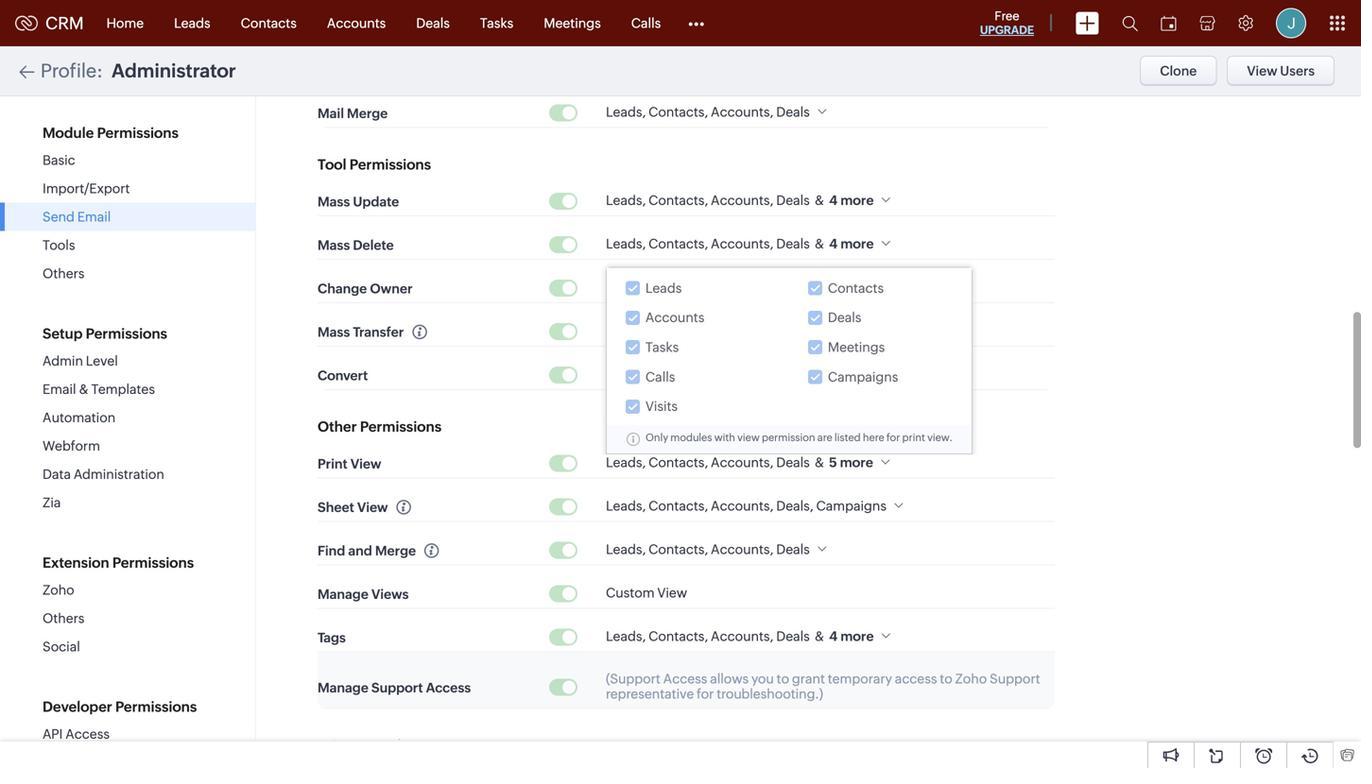 Task type: locate. For each thing, give the bounding box(es) containing it.
1 vertical spatial others
[[43, 611, 85, 627]]

admin for admin level permissions
[[318, 738, 362, 755]]

1 vertical spatial admin
[[318, 738, 362, 755]]

create menu element
[[1065, 0, 1111, 46]]

leads, contacts, accounts, deals & 4 more for tags
[[606, 629, 874, 644]]

email up automation
[[43, 382, 76, 397]]

zoho down extension
[[43, 583, 74, 598]]

admin
[[43, 354, 83, 369], [318, 738, 362, 755]]

leads, contacts, accounts, deals down "leads, contacts, accounts, deals, campaigns" on the bottom of the page
[[606, 542, 810, 557]]

admin down manage support access
[[318, 738, 362, 755]]

2 accounts, from the top
[[711, 193, 774, 208]]

0 horizontal spatial contacts
[[241, 16, 297, 31]]

0 horizontal spatial tasks
[[480, 16, 514, 31]]

tools
[[43, 238, 75, 253]]

0 vertical spatial leads, contacts, accounts, deals
[[606, 104, 810, 120]]

1 horizontal spatial admin
[[318, 738, 362, 755]]

1 vertical spatial manage
[[318, 681, 369, 696]]

7 leads, from the top
[[606, 499, 646, 514]]

0 horizontal spatial to
[[777, 672, 790, 687]]

access down developer
[[65, 727, 110, 742]]

tasks up visits
[[646, 340, 679, 355]]

contacts link
[[226, 0, 312, 46]]

developer
[[43, 699, 112, 716]]

&
[[815, 193, 825, 208], [815, 236, 825, 252], [815, 280, 825, 295], [815, 323, 825, 339], [79, 382, 89, 397], [815, 455, 825, 470], [815, 629, 825, 644]]

8 accounts, from the top
[[711, 542, 774, 557]]

4 4 from the top
[[829, 323, 838, 339]]

0 vertical spatial campaigns
[[828, 370, 899, 385]]

setup
[[43, 326, 83, 342]]

campaigns down 5
[[817, 499, 887, 514]]

for right representative
[[697, 687, 714, 702]]

0 horizontal spatial meetings
[[544, 16, 601, 31]]

7 contacts, from the top
[[649, 499, 709, 514]]

accounts
[[327, 16, 386, 31], [646, 310, 705, 325]]

5
[[829, 455, 837, 470]]

access for api access
[[65, 727, 110, 742]]

1 vertical spatial leads, contacts, accounts, deals
[[606, 542, 810, 557]]

others
[[43, 266, 85, 281], [43, 611, 85, 627]]

view
[[1248, 63, 1278, 78], [351, 457, 381, 472], [357, 500, 388, 516], [658, 586, 688, 601]]

4 for tags
[[829, 629, 838, 644]]

level for admin level permissions
[[366, 738, 401, 755]]

0 horizontal spatial for
[[697, 687, 714, 702]]

accounts link
[[312, 0, 401, 46]]

4
[[829, 193, 838, 208], [829, 236, 838, 252], [829, 280, 838, 295], [829, 323, 838, 339], [829, 629, 838, 644]]

campaigns up 'here'
[[828, 370, 899, 385]]

level down manage support access
[[366, 738, 401, 755]]

webform
[[43, 439, 100, 454]]

users
[[1281, 63, 1315, 78]]

1 vertical spatial tasks
[[646, 340, 679, 355]]

others down tools at the top of the page
[[43, 266, 85, 281]]

1 horizontal spatial leads
[[606, 367, 643, 382]]

to right you
[[777, 672, 790, 687]]

access inside the (support access allows you to grant temporary access to zoho support representative for troubleshooting.)
[[664, 672, 708, 687]]

mass
[[318, 194, 350, 210], [318, 238, 350, 253], [318, 325, 350, 340]]

free upgrade
[[981, 9, 1035, 36]]

1 leads, contacts, accounts, deals & 4 more from the top
[[606, 193, 874, 208]]

1 vertical spatial for
[[697, 687, 714, 702]]

to right access
[[940, 672, 953, 687]]

modules
[[671, 432, 713, 444]]

0 vertical spatial meetings
[[544, 16, 601, 31]]

sheet
[[318, 500, 354, 516]]

0 horizontal spatial email
[[43, 382, 76, 397]]

accounts left deals 'link'
[[327, 16, 386, 31]]

home link
[[91, 0, 159, 46]]

1 horizontal spatial accounts
[[646, 310, 705, 325]]

8 contacts, from the top
[[649, 542, 709, 557]]

leads, contacts, accounts, deals & 4 more
[[606, 193, 874, 208], [606, 236, 874, 252], [606, 280, 874, 295], [606, 323, 874, 339], [606, 629, 874, 644]]

accounts up visits
[[646, 310, 705, 325]]

merge right mail
[[347, 106, 388, 121]]

access up admin level permissions
[[426, 681, 471, 696]]

print view
[[318, 457, 381, 472]]

permissions right extension
[[112, 555, 194, 572]]

level down setup permissions
[[86, 354, 118, 369]]

tasks right deals 'link'
[[480, 16, 514, 31]]

leads link
[[159, 0, 226, 46]]

permission
[[762, 432, 816, 444]]

1 4 from the top
[[829, 193, 838, 208]]

meetings up listed
[[828, 340, 885, 355]]

more for mass update
[[841, 193, 874, 208]]

others up social
[[43, 611, 85, 627]]

mass for mass transfer
[[318, 325, 350, 340]]

0 vertical spatial admin
[[43, 354, 83, 369]]

email
[[77, 209, 111, 225], [43, 382, 76, 397]]

2 others from the top
[[43, 611, 85, 627]]

0 vertical spatial contacts
[[241, 16, 297, 31]]

1 horizontal spatial email
[[77, 209, 111, 225]]

0 vertical spatial others
[[43, 266, 85, 281]]

admin level
[[43, 354, 118, 369]]

1 horizontal spatial for
[[887, 432, 901, 444]]

1 to from the left
[[777, 672, 790, 687]]

mass down change
[[318, 325, 350, 340]]

permissions down profile : administrator
[[97, 125, 179, 141]]

support inside the (support access allows you to grant temporary access to zoho support representative for troubleshooting.)
[[990, 672, 1041, 687]]

permissions right developer
[[115, 699, 197, 716]]

view right print on the bottom left of the page
[[351, 457, 381, 472]]

3 4 from the top
[[829, 280, 838, 295]]

are
[[818, 432, 833, 444]]

0 vertical spatial zoho
[[43, 583, 74, 598]]

crm link
[[15, 13, 84, 33]]

1 vertical spatial accounts
[[646, 310, 705, 325]]

5 leads, contacts, accounts, deals & 4 more from the top
[[606, 629, 874, 644]]

permissions
[[97, 125, 179, 141], [350, 157, 431, 173], [86, 326, 167, 342], [360, 419, 442, 435], [112, 555, 194, 572], [115, 699, 197, 716], [404, 738, 486, 755]]

1 accounts, from the top
[[711, 104, 774, 120]]

leads, contacts, accounts, deals & 4 more for mass delete
[[606, 236, 874, 252]]

other permissions
[[318, 419, 442, 435]]

meetings left calls link
[[544, 16, 601, 31]]

owner
[[370, 281, 413, 297]]

1 leads, from the top
[[606, 104, 646, 120]]

campaigns
[[828, 370, 899, 385], [817, 499, 887, 514]]

troubleshooting.)
[[717, 687, 824, 702]]

manage for manage support access
[[318, 681, 369, 696]]

1 manage from the top
[[318, 587, 369, 603]]

permissions for tool permissions
[[350, 157, 431, 173]]

0 vertical spatial mass
[[318, 194, 350, 210]]

view for print view
[[351, 457, 381, 472]]

upgrade
[[981, 24, 1035, 36]]

zoho
[[43, 583, 74, 598], [956, 672, 987, 687]]

tool permissions
[[318, 157, 431, 173]]

2 to from the left
[[940, 672, 953, 687]]

data
[[43, 467, 71, 482]]

0 horizontal spatial admin
[[43, 354, 83, 369]]

and
[[348, 544, 372, 559]]

only
[[646, 432, 669, 444]]

permissions for extension permissions
[[112, 555, 194, 572]]

mass left delete in the left top of the page
[[318, 238, 350, 253]]

2 vertical spatial leads
[[606, 367, 643, 382]]

manage down "tags"
[[318, 681, 369, 696]]

delete
[[353, 238, 394, 253]]

access left allows
[[664, 672, 708, 687]]

1 vertical spatial mass
[[318, 238, 350, 253]]

clone button
[[1141, 56, 1217, 86]]

3 accounts, from the top
[[711, 236, 774, 252]]

1 vertical spatial contacts
[[828, 281, 884, 296]]

merge right the and
[[375, 544, 416, 559]]

0 horizontal spatial leads
[[174, 16, 211, 31]]

1 vertical spatial level
[[366, 738, 401, 755]]

2 horizontal spatial access
[[664, 672, 708, 687]]

5 leads, from the top
[[606, 323, 646, 339]]

leads, contacts, accounts, deals
[[606, 104, 810, 120], [606, 542, 810, 557]]

permissions down manage support access
[[404, 738, 486, 755]]

manage up "tags"
[[318, 587, 369, 603]]

1 horizontal spatial level
[[366, 738, 401, 755]]

0 vertical spatial leads
[[174, 16, 211, 31]]

4 for mass delete
[[829, 236, 838, 252]]

calls left other modules field
[[631, 16, 661, 31]]

2 4 from the top
[[829, 236, 838, 252]]

free
[[995, 9, 1020, 23]]

access
[[664, 672, 708, 687], [426, 681, 471, 696], [65, 727, 110, 742]]

permissions up print view
[[360, 419, 442, 435]]

1 horizontal spatial to
[[940, 672, 953, 687]]

logo image
[[15, 16, 38, 31]]

0 vertical spatial tasks
[[480, 16, 514, 31]]

manage
[[318, 587, 369, 603], [318, 681, 369, 696]]

for inside the (support access allows you to grant temporary access to zoho support representative for troubleshooting.)
[[697, 687, 714, 702]]

permissions up update
[[350, 157, 431, 173]]

1 vertical spatial email
[[43, 382, 76, 397]]

0 vertical spatial accounts
[[327, 16, 386, 31]]

calendar image
[[1161, 16, 1177, 31]]

listed
[[835, 432, 861, 444]]

9 contacts, from the top
[[649, 629, 709, 644]]

view left users
[[1248, 63, 1278, 78]]

here
[[863, 432, 885, 444]]

email down import/export
[[77, 209, 111, 225]]

mail merge
[[318, 106, 388, 121]]

2 horizontal spatial leads
[[646, 281, 682, 296]]

you
[[752, 672, 774, 687]]

permissions for module permissions
[[97, 125, 179, 141]]

zoho right access
[[956, 672, 987, 687]]

2 mass from the top
[[318, 238, 350, 253]]

mass down tool
[[318, 194, 350, 210]]

admin down setup
[[43, 354, 83, 369]]

3 mass from the top
[[318, 325, 350, 340]]

profile
[[41, 60, 97, 82]]

0 vertical spatial calls
[[631, 16, 661, 31]]

1 horizontal spatial zoho
[[956, 672, 987, 687]]

0 vertical spatial for
[[887, 432, 901, 444]]

view right sheet
[[357, 500, 388, 516]]

developer permissions
[[43, 699, 197, 716]]

4 for mass update
[[829, 193, 838, 208]]

0 vertical spatial manage
[[318, 587, 369, 603]]

leads, contacts, accounts, deals & 4 more for mass update
[[606, 193, 874, 208]]

0 horizontal spatial access
[[65, 727, 110, 742]]

7 accounts, from the top
[[711, 499, 774, 514]]

for right 'here'
[[887, 432, 901, 444]]

1 horizontal spatial support
[[990, 672, 1041, 687]]

calls inside calls link
[[631, 16, 661, 31]]

1 horizontal spatial access
[[426, 681, 471, 696]]

0 horizontal spatial accounts
[[327, 16, 386, 31]]

api
[[43, 727, 63, 742]]

5 contacts, from the top
[[649, 323, 709, 339]]

2 vertical spatial mass
[[318, 325, 350, 340]]

support
[[990, 672, 1041, 687], [372, 681, 423, 696]]

2 leads, contacts, accounts, deals & 4 more from the top
[[606, 236, 874, 252]]

0 horizontal spatial zoho
[[43, 583, 74, 598]]

tags
[[318, 631, 346, 646]]

to
[[777, 672, 790, 687], [940, 672, 953, 687]]

only modules with view permission are listed here for print view.
[[646, 432, 953, 444]]

for
[[887, 432, 901, 444], [697, 687, 714, 702]]

1 mass from the top
[[318, 194, 350, 210]]

leads, contacts, accounts, deals down other modules field
[[606, 104, 810, 120]]

social
[[43, 640, 80, 655]]

accounts,
[[711, 104, 774, 120], [711, 193, 774, 208], [711, 236, 774, 252], [711, 280, 774, 295], [711, 323, 774, 339], [711, 455, 774, 470], [711, 499, 774, 514], [711, 542, 774, 557], [711, 629, 774, 644]]

view right custom
[[658, 586, 688, 601]]

administrator
[[112, 60, 236, 82]]

6 leads, from the top
[[606, 455, 646, 470]]

1 vertical spatial campaigns
[[817, 499, 887, 514]]

2 manage from the top
[[318, 681, 369, 696]]

5 4 from the top
[[829, 629, 838, 644]]

0 horizontal spatial level
[[86, 354, 118, 369]]

1 vertical spatial zoho
[[956, 672, 987, 687]]

more for tags
[[841, 629, 874, 644]]

0 vertical spatial level
[[86, 354, 118, 369]]

calls up visits
[[646, 370, 676, 385]]

1 vertical spatial meetings
[[828, 340, 885, 355]]

merge
[[347, 106, 388, 121], [375, 544, 416, 559]]

send
[[43, 209, 75, 225]]

permissions up admin level
[[86, 326, 167, 342]]

representative
[[606, 687, 694, 702]]



Task type: describe. For each thing, give the bounding box(es) containing it.
mass transfer
[[318, 325, 404, 340]]

view
[[738, 432, 760, 444]]

4 leads, from the top
[[606, 280, 646, 295]]

crm
[[45, 13, 84, 33]]

view users
[[1248, 63, 1315, 78]]

home
[[106, 16, 144, 31]]

create menu image
[[1076, 12, 1100, 35]]

profile image
[[1277, 8, 1307, 38]]

permissions for setup permissions
[[86, 326, 167, 342]]

change
[[318, 281, 367, 297]]

admin for admin level
[[43, 354, 83, 369]]

level for admin level
[[86, 354, 118, 369]]

1 vertical spatial leads
[[646, 281, 682, 296]]

views
[[372, 587, 409, 603]]

1 leads, contacts, accounts, deals from the top
[[606, 104, 810, 120]]

basic
[[43, 153, 75, 168]]

zoho inside the (support access allows you to grant temporary access to zoho support representative for troubleshooting.)
[[956, 672, 987, 687]]

print
[[318, 457, 348, 472]]

admin level permissions
[[318, 738, 486, 755]]

administration
[[74, 467, 164, 482]]

templates
[[91, 382, 155, 397]]

1 horizontal spatial contacts
[[828, 281, 884, 296]]

mail
[[318, 106, 344, 121]]

update
[[353, 194, 399, 210]]

mass delete
[[318, 238, 394, 253]]

leads, contacts, accounts, deals & 5 more
[[606, 455, 874, 470]]

1 vertical spatial calls
[[646, 370, 676, 385]]

meetings link
[[529, 0, 616, 46]]

manage support access
[[318, 681, 471, 696]]

grant
[[792, 672, 825, 687]]

0 vertical spatial merge
[[347, 106, 388, 121]]

1 contacts, from the top
[[649, 104, 709, 120]]

data administration
[[43, 467, 164, 482]]

2 leads, contacts, accounts, deals from the top
[[606, 542, 810, 557]]

2 contacts, from the top
[[649, 193, 709, 208]]

1 horizontal spatial meetings
[[828, 340, 885, 355]]

1 vertical spatial merge
[[375, 544, 416, 559]]

other
[[318, 419, 357, 435]]

module permissions
[[43, 125, 179, 141]]

1 horizontal spatial tasks
[[646, 340, 679, 355]]

with
[[715, 432, 736, 444]]

more for mass delete
[[841, 236, 874, 252]]

6 contacts, from the top
[[649, 455, 709, 470]]

module
[[43, 125, 94, 141]]

tasks link
[[465, 0, 529, 46]]

(support
[[606, 672, 661, 687]]

9 leads, from the top
[[606, 629, 646, 644]]

deals inside 'link'
[[416, 16, 450, 31]]

9 accounts, from the top
[[711, 629, 774, 644]]

profile element
[[1265, 0, 1318, 46]]

:
[[97, 60, 103, 82]]

calls link
[[616, 0, 676, 46]]

8 leads, from the top
[[606, 542, 646, 557]]

leads, contacts, accounts, deals, campaigns
[[606, 499, 887, 514]]

access
[[895, 672, 938, 687]]

3 leads, contacts, accounts, deals & 4 more from the top
[[606, 280, 874, 295]]

view for sheet view
[[357, 500, 388, 516]]

1 others from the top
[[43, 266, 85, 281]]

6 accounts, from the top
[[711, 455, 774, 470]]

change owner
[[318, 281, 413, 297]]

Other Modules field
[[676, 8, 717, 38]]

permissions for other permissions
[[360, 419, 442, 435]]

import/export
[[43, 181, 130, 196]]

profile : administrator
[[41, 60, 236, 82]]

view for custom view
[[658, 586, 688, 601]]

4 contacts, from the top
[[649, 280, 709, 295]]

extension
[[43, 555, 109, 572]]

clone
[[1161, 63, 1198, 78]]

mass update
[[318, 194, 399, 210]]

3 leads, from the top
[[606, 236, 646, 252]]

0 vertical spatial email
[[77, 209, 111, 225]]

setup permissions
[[43, 326, 167, 342]]

transfer
[[353, 325, 404, 340]]

send email
[[43, 209, 111, 225]]

view.
[[928, 432, 953, 444]]

4 accounts, from the top
[[711, 280, 774, 295]]

mass for mass delete
[[318, 238, 350, 253]]

email & templates
[[43, 382, 155, 397]]

print
[[903, 432, 926, 444]]

sheet view
[[318, 500, 388, 516]]

temporary
[[828, 672, 893, 687]]

visits
[[646, 399, 678, 414]]

manage views
[[318, 587, 409, 603]]

3 contacts, from the top
[[649, 236, 709, 252]]

deals,
[[777, 499, 814, 514]]

0 horizontal spatial support
[[372, 681, 423, 696]]

custom view
[[606, 586, 688, 601]]

zia
[[43, 496, 61, 511]]

extension permissions
[[43, 555, 194, 572]]

access for (support access allows you to grant temporary access to zoho support representative for troubleshooting.)
[[664, 672, 708, 687]]

tool
[[318, 157, 347, 173]]

permissions for developer permissions
[[115, 699, 197, 716]]

custom
[[606, 586, 655, 601]]

4 leads, contacts, accounts, deals & 4 more from the top
[[606, 323, 874, 339]]

search image
[[1123, 15, 1139, 31]]

api access
[[43, 727, 110, 742]]

deals link
[[401, 0, 465, 46]]

2 leads, from the top
[[606, 193, 646, 208]]

mass for mass update
[[318, 194, 350, 210]]

view users button
[[1228, 56, 1335, 86]]

5 accounts, from the top
[[711, 323, 774, 339]]

search element
[[1111, 0, 1150, 46]]

convert
[[318, 369, 368, 384]]

manage for manage views
[[318, 587, 369, 603]]

find and merge
[[318, 544, 416, 559]]

(support access allows you to grant temporary access to zoho support representative for troubleshooting.)
[[606, 672, 1041, 702]]

automation
[[43, 410, 116, 426]]

more for print view
[[840, 455, 874, 470]]

view inside view users button
[[1248, 63, 1278, 78]]

allows
[[710, 672, 749, 687]]



Task type: vqa. For each thing, say whether or not it's contained in the screenshot.
Contacts image
no



